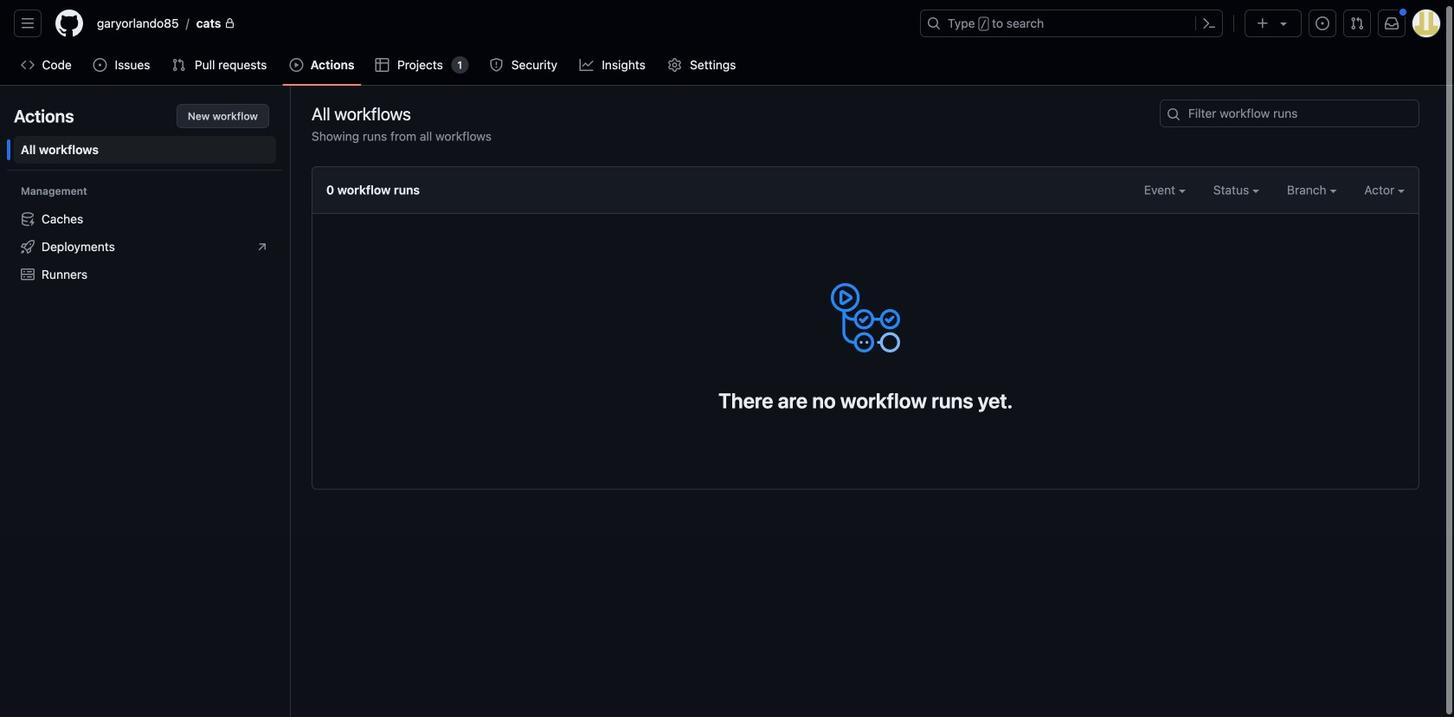 Task type: locate. For each thing, give the bounding box(es) containing it.
search image
[[1167, 107, 1181, 121]]

gear image
[[668, 58, 682, 72]]

github actions image
[[831, 283, 901, 352]]

issue opened image
[[1316, 16, 1330, 30]]

0 vertical spatial git pull request image
[[1351, 16, 1365, 30]]

git pull request image
[[1351, 16, 1365, 30], [172, 58, 186, 72]]

shield image
[[490, 58, 503, 72]]

lock image
[[225, 18, 235, 29]]

None search field
[[1160, 100, 1420, 127]]

notifications image
[[1386, 16, 1399, 30]]

plus image
[[1257, 16, 1270, 30]]

1 vertical spatial git pull request image
[[172, 58, 186, 72]]

Filter workflow runs search field
[[1160, 100, 1420, 127]]

git pull request image right issue opened image
[[172, 58, 186, 72]]

git pull request image right issue opened icon
[[1351, 16, 1365, 30]]

list
[[90, 10, 910, 37], [14, 205, 276, 288]]

1 horizontal spatial git pull request image
[[1351, 16, 1365, 30]]

0 horizontal spatial git pull request image
[[172, 58, 186, 72]]



Task type: describe. For each thing, give the bounding box(es) containing it.
play image
[[290, 58, 304, 72]]

triangle down image
[[1277, 16, 1291, 30]]

0 vertical spatial list
[[90, 10, 910, 37]]

homepage image
[[55, 10, 83, 37]]

graph image
[[580, 58, 594, 72]]

1 vertical spatial list
[[14, 205, 276, 288]]

git pull request image for issue opened icon
[[1351, 16, 1365, 30]]

git pull request image for issue opened image
[[172, 58, 186, 72]]

command palette image
[[1203, 16, 1217, 30]]

issue opened image
[[93, 58, 107, 72]]

table image
[[375, 58, 389, 72]]

code image
[[21, 58, 35, 72]]



Task type: vqa. For each thing, say whether or not it's contained in the screenshot.
Notifications icon
yes



